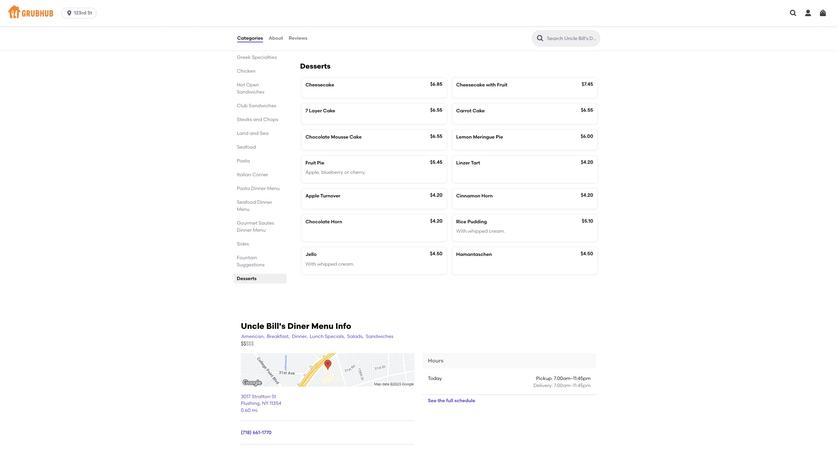 Task type: describe. For each thing, give the bounding box(es) containing it.
pasta dinner menu
[[237, 186, 280, 191]]

2 vertical spatial sandwiches
[[366, 334, 393, 339]]

and for entrees
[[255, 41, 264, 46]]

Search Uncle Bill's Diner search field
[[546, 35, 598, 42]]

breakfast, button
[[267, 333, 290, 340]]

0 horizontal spatial pie
[[317, 160, 324, 166]]

uncle bill's diner menu info
[[241, 321, 351, 331]]

0 vertical spatial pie
[[496, 134, 503, 140]]

greek
[[237, 54, 251, 60]]

cream. for rice pudding
[[489, 229, 505, 234]]

cake for 7 layer cake
[[323, 108, 335, 114]]

reviews
[[289, 35, 307, 41]]

about button
[[268, 26, 283, 50]]

cinnamon horn
[[456, 193, 493, 199]]

dinner,
[[292, 334, 308, 339]]

main navigation navigation
[[0, 0, 837, 26]]

dinner for pasta
[[251, 186, 266, 191]]

chocolate horn
[[306, 219, 342, 225]]

bill's
[[266, 321, 286, 331]]

whipped for jello
[[317, 261, 337, 267]]

7
[[306, 108, 308, 114]]

blueberry
[[321, 170, 343, 175]]

hamantaschen
[[456, 252, 492, 258]]

steaks and chops
[[237, 117, 278, 122]]

pasta for pasta dinner menu
[[237, 186, 250, 191]]

$6.85
[[430, 81, 442, 87]]

seafood dinner menu
[[237, 199, 272, 212]]

layer
[[309, 108, 322, 114]]

reviews button
[[288, 26, 308, 50]]

661-
[[253, 430, 262, 436]]

1 horizontal spatial svg image
[[804, 9, 812, 17]]

$4.20 for cinnamon horn
[[581, 192, 593, 198]]

with whipped cream. for rice pudding
[[456, 229, 505, 234]]

diner
[[288, 321, 309, 331]]

$6.00
[[581, 133, 593, 139]]

full
[[446, 398, 453, 404]]

1770
[[262, 430, 272, 436]]

rice pudding
[[456, 219, 487, 225]]

chocolate for chocolate horn
[[306, 219, 330, 225]]

cinnamon
[[456, 193, 480, 199]]

fountain suggestions
[[237, 255, 265, 268]]

today
[[428, 376, 442, 382]]

sea
[[260, 130, 269, 136]]

0 vertical spatial desserts
[[300, 62, 330, 70]]

$$$$$
[[241, 341, 254, 347]]

categories button
[[237, 26, 263, 50]]

sides
[[237, 241, 249, 247]]

menu down corner
[[267, 186, 280, 191]]

uncle
[[241, 321, 264, 331]]

lunch specials, button
[[309, 333, 345, 340]]

$6.55 for carrot cake
[[581, 107, 593, 113]]

cream. for jello
[[338, 261, 354, 267]]

hot open sandwiches
[[237, 82, 264, 95]]

italian corner
[[237, 172, 268, 177]]

delivery:
[[534, 383, 553, 388]]

mousse
[[331, 134, 348, 140]]

meringue
[[473, 134, 495, 140]]

$5.45
[[430, 159, 442, 165]]

dinner for seafood
[[257, 199, 272, 205]]

$4.20 for linzer tart
[[581, 159, 593, 165]]

info
[[336, 321, 351, 331]]

7 layer cake
[[306, 108, 335, 114]]

dinner, button
[[292, 333, 308, 340]]

11354
[[270, 401, 281, 407]]

svg image
[[789, 9, 797, 17]]

club sandwiches
[[237, 103, 276, 109]]

specials,
[[325, 334, 345, 339]]

st inside button
[[87, 10, 92, 16]]

chicken
[[237, 68, 256, 74]]

roasts
[[265, 41, 280, 46]]

pickup: 7:00am–11:45pm delivery: 7:00am–11:45pm
[[534, 376, 591, 388]]

pasta for pasta
[[237, 158, 250, 164]]

menu inside "gourmet sautes dinner menu"
[[253, 227, 266, 233]]

with for rice pudding
[[456, 229, 467, 234]]

123rd
[[74, 10, 86, 16]]

schedule
[[454, 398, 475, 404]]

american, button
[[241, 333, 265, 340]]

lunch
[[310, 334, 324, 339]]

cheesecake with fruit
[[456, 82, 507, 88]]

stratton
[[252, 394, 270, 400]]

and for steaks
[[253, 117, 262, 122]]

with for jello
[[306, 261, 316, 267]]

linzer tart
[[456, 160, 480, 166]]

wraps
[[237, 27, 252, 32]]

chops
[[263, 117, 278, 122]]

search icon image
[[536, 34, 544, 42]]

jello
[[306, 252, 317, 258]]

banana split
[[306, 32, 335, 38]]

sandwiches button
[[366, 333, 394, 340]]

entrees and roasts
[[237, 41, 280, 46]]

land and sea
[[237, 130, 269, 136]]

see
[[428, 398, 436, 404]]

0 horizontal spatial fruit
[[306, 160, 316, 166]]

2 7:00am–11:45pm from the top
[[554, 383, 591, 388]]

carrot
[[456, 108, 471, 114]]

$6.55 up $5.45 at the right top of page
[[430, 133, 442, 139]]

entrees
[[237, 41, 254, 46]]

tart
[[471, 160, 480, 166]]



Task type: locate. For each thing, give the bounding box(es) containing it.
2 horizontal spatial svg image
[[819, 9, 827, 17]]

1 vertical spatial whipped
[[317, 261, 337, 267]]

1 7:00am–11:45pm from the top
[[554, 376, 591, 382]]

2 chocolate from the top
[[306, 219, 330, 225]]

with down rice
[[456, 229, 467, 234]]

7:00am–11:45pm right pickup:
[[554, 376, 591, 382]]

svg image inside 123rd st button
[[66, 10, 73, 16]]

banana
[[306, 32, 324, 38]]

2 $4.50 from the left
[[581, 251, 593, 257]]

gourmet
[[237, 220, 257, 226]]

0 vertical spatial cream.
[[489, 229, 505, 234]]

0 horizontal spatial $4.50
[[430, 251, 442, 257]]

0 vertical spatial st
[[87, 10, 92, 16]]

1 vertical spatial pasta
[[237, 186, 250, 191]]

pie right meringue
[[496, 134, 503, 140]]

suggestions
[[237, 262, 265, 268]]

seafood inside seafood dinner menu
[[237, 199, 256, 205]]

hot
[[237, 82, 245, 88]]

cheesecake for cheesecake with fruit
[[456, 82, 485, 88]]

cake right 'layer'
[[323, 108, 335, 114]]

see the full schedule button
[[423, 395, 481, 407]]

american, breakfast, dinner, lunch specials, salads, sandwiches
[[241, 334, 393, 339]]

and for land
[[250, 130, 259, 136]]

$4.20 for chocolate horn
[[430, 218, 442, 224]]

gourmet sautes dinner menu
[[237, 220, 274, 233]]

lemon meringue pie
[[456, 134, 503, 140]]

,
[[260, 401, 261, 407]]

st inside 3017 stratton st flushing , ny 11354 0.60 mi
[[272, 394, 276, 400]]

fruit right with
[[497, 82, 507, 88]]

breakfast,
[[267, 334, 290, 339]]

0 vertical spatial fruit
[[497, 82, 507, 88]]

and left roasts
[[255, 41, 264, 46]]

apple, blueberry or cherry.
[[306, 170, 366, 175]]

1 horizontal spatial cake
[[350, 134, 362, 140]]

seafood for seafood
[[237, 144, 256, 150]]

1 vertical spatial cream.
[[338, 261, 354, 267]]

with whipped cream. down "jello"
[[306, 261, 354, 267]]

1 vertical spatial with
[[306, 261, 316, 267]]

1 horizontal spatial st
[[272, 394, 276, 400]]

pickup:
[[536, 376, 553, 382]]

0 vertical spatial with whipped cream.
[[456, 229, 505, 234]]

salads, button
[[347, 333, 364, 340]]

seafood for seafood dinner menu
[[237, 199, 256, 205]]

1 pasta from the top
[[237, 158, 250, 164]]

whipped for rice pudding
[[468, 229, 488, 234]]

chocolate for chocolate mousse cake
[[306, 134, 330, 140]]

$$
[[241, 341, 246, 347]]

cherry.
[[350, 170, 366, 175]]

fountain
[[237, 255, 257, 261]]

1 horizontal spatial pie
[[496, 134, 503, 140]]

7:00am–11:45pm
[[554, 376, 591, 382], [554, 383, 591, 388]]

123rd st button
[[62, 8, 99, 19]]

seafood down land at the left of page
[[237, 144, 256, 150]]

split
[[325, 32, 335, 38]]

cheesecake for cheesecake
[[306, 82, 334, 88]]

menu up american, breakfast, dinner, lunch specials, salads, sandwiches in the left of the page
[[311, 321, 334, 331]]

menu inside seafood dinner menu
[[237, 206, 250, 212]]

chocolate left mousse
[[306, 134, 330, 140]]

0 horizontal spatial svg image
[[66, 10, 73, 16]]

0 horizontal spatial with whipped cream.
[[306, 261, 354, 267]]

1 horizontal spatial with
[[456, 229, 467, 234]]

2 horizontal spatial cake
[[473, 108, 485, 114]]

pasta up italian
[[237, 158, 250, 164]]

apple turnover
[[306, 193, 340, 199]]

(718) 661-1770
[[241, 430, 272, 436]]

horn for cinnamon horn
[[481, 193, 493, 199]]

$5.10
[[582, 218, 593, 224]]

$4.20 left cinnamon
[[430, 192, 442, 198]]

dinner down gourmet
[[237, 227, 252, 233]]

st up 11354
[[272, 394, 276, 400]]

1 vertical spatial 7:00am–11:45pm
[[554, 383, 591, 388]]

banana split button
[[301, 28, 447, 48]]

with down "jello"
[[306, 261, 316, 267]]

horn down turnover
[[331, 219, 342, 225]]

1 horizontal spatial cheesecake
[[456, 82, 485, 88]]

$6.55 up $6.00
[[581, 107, 593, 113]]

1 seafood from the top
[[237, 144, 256, 150]]

0 horizontal spatial with
[[306, 261, 316, 267]]

0 vertical spatial seafood
[[237, 144, 256, 150]]

with
[[486, 82, 496, 88]]

1 vertical spatial horn
[[331, 219, 342, 225]]

pasta down italian
[[237, 186, 250, 191]]

desserts down suggestions
[[237, 276, 257, 281]]

fruit pie
[[306, 160, 324, 166]]

1 vertical spatial desserts
[[237, 276, 257, 281]]

1 horizontal spatial desserts
[[300, 62, 330, 70]]

1 horizontal spatial cream.
[[489, 229, 505, 234]]

$4.50
[[430, 251, 442, 257], [581, 251, 593, 257]]

dinner inside seafood dinner menu
[[257, 199, 272, 205]]

salads,
[[347, 334, 364, 339]]

1 vertical spatial pie
[[317, 160, 324, 166]]

dinner down corner
[[251, 186, 266, 191]]

club
[[237, 103, 248, 109]]

horn for chocolate horn
[[331, 219, 342, 225]]

2 pasta from the top
[[237, 186, 250, 191]]

chocolate down apple
[[306, 219, 330, 225]]

1 vertical spatial and
[[253, 117, 262, 122]]

dinner down pasta dinner menu
[[257, 199, 272, 205]]

pudding
[[468, 219, 487, 225]]

0 vertical spatial with
[[456, 229, 467, 234]]

1 vertical spatial st
[[272, 394, 276, 400]]

the
[[438, 398, 445, 404]]

1 vertical spatial sandwiches
[[249, 103, 276, 109]]

cake for chocolate mousse cake
[[350, 134, 362, 140]]

see the full schedule
[[428, 398, 475, 404]]

with whipped cream. for jello
[[306, 261, 354, 267]]

flushing
[[241, 401, 260, 407]]

0 horizontal spatial cream.
[[338, 261, 354, 267]]

0 vertical spatial sandwiches
[[237, 89, 264, 95]]

svg image
[[804, 9, 812, 17], [819, 9, 827, 17], [66, 10, 73, 16]]

menu down sautes
[[253, 227, 266, 233]]

fruit
[[497, 82, 507, 88], [306, 160, 316, 166]]

$6.55 for 7 layer cake
[[430, 107, 442, 113]]

cheesecake
[[306, 82, 334, 88], [456, 82, 485, 88]]

3017 stratton st flushing , ny 11354 0.60 mi
[[241, 394, 281, 413]]

0 horizontal spatial horn
[[331, 219, 342, 225]]

1 vertical spatial with whipped cream.
[[306, 261, 354, 267]]

american,
[[241, 334, 265, 339]]

cake right mousse
[[350, 134, 362, 140]]

(718) 661-1770 button
[[241, 430, 272, 436]]

hours
[[428, 358, 443, 364]]

1 vertical spatial chocolate
[[306, 219, 330, 225]]

and left sea at the top left
[[250, 130, 259, 136]]

0 horizontal spatial cheesecake
[[306, 82, 334, 88]]

sautes
[[259, 220, 274, 226]]

cake right carrot
[[473, 108, 485, 114]]

lemon
[[456, 134, 472, 140]]

apple
[[306, 193, 319, 199]]

1 vertical spatial fruit
[[306, 160, 316, 166]]

menu up gourmet
[[237, 206, 250, 212]]

greek specialties
[[237, 54, 277, 60]]

dinner inside "gourmet sautes dinner menu"
[[237, 227, 252, 233]]

0 vertical spatial chocolate
[[306, 134, 330, 140]]

$6.55 down $6.85
[[430, 107, 442, 113]]

$4.20 up $5.10
[[581, 192, 593, 198]]

apple,
[[306, 170, 320, 175]]

1 vertical spatial seafood
[[237, 199, 256, 205]]

0 vertical spatial dinner
[[251, 186, 266, 191]]

1 $4.50 from the left
[[430, 251, 442, 257]]

chocolate
[[306, 134, 330, 140], [306, 219, 330, 225]]

categories
[[237, 35, 263, 41]]

and
[[255, 41, 264, 46], [253, 117, 262, 122], [250, 130, 259, 136]]

cheesecake up 7 layer cake
[[306, 82, 334, 88]]

1 chocolate from the top
[[306, 134, 330, 140]]

7:00am–11:45pm right delivery:
[[554, 383, 591, 388]]

menu
[[267, 186, 280, 191], [237, 206, 250, 212], [253, 227, 266, 233], [311, 321, 334, 331]]

seafood
[[237, 144, 256, 150], [237, 199, 256, 205]]

steaks
[[237, 117, 252, 122]]

fruit up apple,
[[306, 160, 316, 166]]

corner
[[252, 172, 268, 177]]

or
[[344, 170, 349, 175]]

st right 123rd
[[87, 10, 92, 16]]

1 horizontal spatial whipped
[[468, 229, 488, 234]]

0 vertical spatial horn
[[481, 193, 493, 199]]

$4.20 left rice
[[430, 218, 442, 224]]

1 cheesecake from the left
[[306, 82, 334, 88]]

whipped
[[468, 229, 488, 234], [317, 261, 337, 267]]

sandwiches up steaks and chops
[[249, 103, 276, 109]]

ny
[[262, 401, 269, 407]]

2 seafood from the top
[[237, 199, 256, 205]]

0 horizontal spatial cake
[[323, 108, 335, 114]]

0 vertical spatial and
[[255, 41, 264, 46]]

1 vertical spatial dinner
[[257, 199, 272, 205]]

desserts down banana
[[300, 62, 330, 70]]

0 vertical spatial 7:00am–11:45pm
[[554, 376, 591, 382]]

about
[[269, 35, 283, 41]]

linzer
[[456, 160, 470, 166]]

seafood down pasta dinner menu
[[237, 199, 256, 205]]

and left chops
[[253, 117, 262, 122]]

pie
[[496, 134, 503, 140], [317, 160, 324, 166]]

turnover
[[320, 193, 340, 199]]

sandwiches right salads,
[[366, 334, 393, 339]]

0 horizontal spatial desserts
[[237, 276, 257, 281]]

cheesecake left with
[[456, 82, 485, 88]]

1 horizontal spatial with whipped cream.
[[456, 229, 505, 234]]

$4.20 for apple turnover
[[430, 192, 442, 198]]

rice
[[456, 219, 466, 225]]

chocolate mousse cake
[[306, 134, 362, 140]]

1 horizontal spatial horn
[[481, 193, 493, 199]]

0 vertical spatial pasta
[[237, 158, 250, 164]]

open
[[246, 82, 259, 88]]

mi
[[252, 408, 257, 413]]

with
[[456, 229, 467, 234], [306, 261, 316, 267]]

cream.
[[489, 229, 505, 234], [338, 261, 354, 267]]

sandwiches down open
[[237, 89, 264, 95]]

1 horizontal spatial fruit
[[497, 82, 507, 88]]

land
[[237, 130, 248, 136]]

0 horizontal spatial st
[[87, 10, 92, 16]]

2 vertical spatial dinner
[[237, 227, 252, 233]]

$4.20 down $6.00
[[581, 159, 593, 165]]

horn right cinnamon
[[481, 193, 493, 199]]

with whipped cream. down pudding
[[456, 229, 505, 234]]

0.60
[[241, 408, 251, 413]]

0 vertical spatial whipped
[[468, 229, 488, 234]]

1 horizontal spatial $4.50
[[581, 251, 593, 257]]

pie up apple,
[[317, 160, 324, 166]]

0 horizontal spatial whipped
[[317, 261, 337, 267]]

2 vertical spatial and
[[250, 130, 259, 136]]

2 cheesecake from the left
[[456, 82, 485, 88]]



Task type: vqa. For each thing, say whether or not it's contained in the screenshot.
bottommost Desserts
yes



